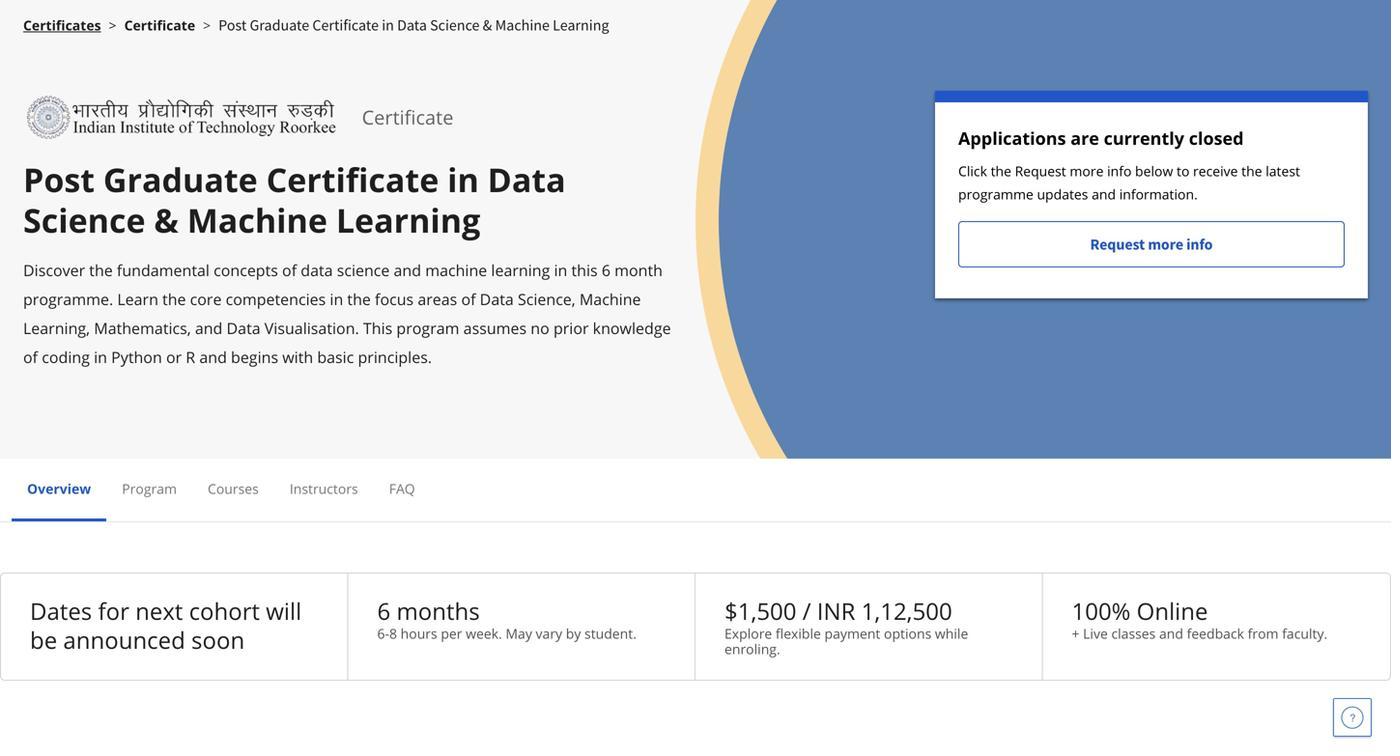 Task type: locate. For each thing, give the bounding box(es) containing it.
& inside post graduate certificate in data science & machine learning
[[154, 198, 179, 243]]

post
[[219, 15, 247, 35], [23, 157, 95, 202]]

machine inside discover the fundamental concepts of data science and machine learning in this 6 month programme. learn the core competencies in the focus areas of data science, machine learning, mathematics, and data visualisation. this program assumes no prior knowledge of coding in python or r and begins with basic principles.
[[580, 289, 641, 310]]

learn
[[117, 289, 158, 310]]

> left the certificate link
[[109, 16, 117, 34]]

0 horizontal spatial >
[[109, 16, 117, 34]]

data
[[397, 15, 427, 35], [488, 157, 566, 202], [480, 289, 514, 310], [227, 318, 261, 339]]

inr
[[817, 596, 856, 627]]

science
[[430, 15, 480, 35], [23, 198, 146, 243]]

certificates
[[23, 16, 101, 34]]

6-
[[377, 625, 390, 643]]

program link
[[122, 480, 177, 498]]

2 vertical spatial of
[[23, 347, 38, 368]]

principles.
[[358, 347, 432, 368]]

1 vertical spatial graduate
[[103, 157, 258, 202]]

or
[[166, 347, 182, 368]]

from
[[1248, 625, 1279, 643]]

and right classes
[[1160, 625, 1184, 643]]

will
[[266, 596, 302, 627]]

the down fundamental
[[162, 289, 186, 310]]

info down information.
[[1187, 235, 1213, 254]]

feedback
[[1187, 625, 1245, 643]]

1 horizontal spatial science
[[430, 15, 480, 35]]

student.
[[585, 625, 637, 643]]

learning inside post graduate certificate in data science & machine learning
[[336, 198, 481, 243]]

1 vertical spatial learning
[[336, 198, 481, 243]]

begins
[[231, 347, 278, 368]]

info left below
[[1108, 162, 1132, 180]]

2 vertical spatial machine
[[580, 289, 641, 310]]

knowledge
[[593, 318, 671, 339]]

> right the certificate link
[[203, 16, 211, 34]]

1 horizontal spatial learning
[[553, 15, 609, 35]]

100%
[[1072, 596, 1131, 627]]

to
[[1177, 162, 1190, 180]]

graduate inside post graduate certificate in data science & machine learning
[[103, 157, 258, 202]]

0 horizontal spatial info
[[1108, 162, 1132, 180]]

certificate inside post graduate certificate in data science & machine learning
[[266, 157, 439, 202]]

0 horizontal spatial learning
[[336, 198, 481, 243]]

more down are
[[1070, 162, 1104, 180]]

request down click the request more info below to receive the latest programme updates and information.
[[1091, 235, 1146, 254]]

coding
[[42, 347, 90, 368]]

1 vertical spatial more
[[1149, 235, 1184, 254]]

while
[[935, 625, 969, 643]]

>
[[109, 16, 117, 34], [203, 16, 211, 34]]

0 horizontal spatial machine
[[187, 198, 328, 243]]

basic
[[317, 347, 354, 368]]

1 vertical spatial machine
[[187, 198, 328, 243]]

live
[[1084, 625, 1108, 643]]

0 horizontal spatial post
[[23, 157, 95, 202]]

the
[[991, 162, 1012, 180], [1242, 162, 1263, 180], [89, 260, 113, 281], [162, 289, 186, 310], [347, 289, 371, 310]]

more down information.
[[1149, 235, 1184, 254]]

and inside click the request more info below to receive the latest programme updates and information.
[[1092, 185, 1116, 203]]

post graduate certificate in data science & machine learning
[[23, 157, 566, 243]]

indian institute of technology, roorkee image
[[23, 91, 339, 144]]

0 vertical spatial graduate
[[250, 15, 309, 35]]

flexible
[[776, 625, 821, 643]]

the up programme
[[991, 162, 1012, 180]]

post up discover
[[23, 157, 95, 202]]

1 vertical spatial of
[[461, 289, 476, 310]]

1 vertical spatial post
[[23, 157, 95, 202]]

0 horizontal spatial &
[[154, 198, 179, 243]]

0 vertical spatial learning
[[553, 15, 609, 35]]

dates for next cohort will be announced soon
[[30, 596, 302, 656]]

instructors
[[290, 480, 358, 498]]

0 vertical spatial science
[[430, 15, 480, 35]]

6
[[602, 260, 611, 281], [377, 596, 391, 627]]

2 horizontal spatial of
[[461, 289, 476, 310]]

1 horizontal spatial of
[[282, 260, 297, 281]]

0 vertical spatial &
[[483, 15, 492, 35]]

2 horizontal spatial machine
[[580, 289, 641, 310]]

and up focus
[[394, 260, 421, 281]]

request
[[1015, 162, 1067, 180], [1091, 235, 1146, 254]]

next
[[135, 596, 183, 627]]

1 horizontal spatial 6
[[602, 260, 611, 281]]

data inside post graduate certificate in data science & machine learning
[[488, 157, 566, 202]]

0 vertical spatial request
[[1015, 162, 1067, 180]]

1 vertical spatial &
[[154, 198, 179, 243]]

6 right this
[[602, 260, 611, 281]]

certificate inside "certificates > certificate > post graduate certificate in data science & machine learning"
[[124, 16, 195, 34]]

100% online + live classes and feedback from faculty.
[[1072, 596, 1328, 643]]

of right areas
[[461, 289, 476, 310]]

1 vertical spatial 6
[[377, 596, 391, 627]]

0 horizontal spatial more
[[1070, 162, 1104, 180]]

1 horizontal spatial >
[[203, 16, 211, 34]]

6 left the hours
[[377, 596, 391, 627]]

0 horizontal spatial science
[[23, 198, 146, 243]]

request inside click the request more info below to receive the latest programme updates and information.
[[1015, 162, 1067, 180]]

soon
[[191, 625, 245, 656]]

1 horizontal spatial &
[[483, 15, 492, 35]]

announced
[[63, 625, 185, 656]]

+
[[1072, 625, 1080, 643]]

certificate
[[313, 15, 379, 35], [124, 16, 195, 34], [362, 104, 454, 130], [266, 157, 439, 202]]

programme.
[[23, 289, 113, 310]]

of left the data
[[282, 260, 297, 281]]

0 horizontal spatial 6
[[377, 596, 391, 627]]

&
[[483, 15, 492, 35], [154, 198, 179, 243]]

0 vertical spatial post
[[219, 15, 247, 35]]

faculty.
[[1283, 625, 1328, 643]]

overview
[[27, 480, 91, 498]]

mathematics,
[[94, 318, 191, 339]]

machine
[[425, 260, 487, 281]]

certificate link
[[124, 16, 195, 34]]

1 horizontal spatial request
[[1091, 235, 1146, 254]]

science
[[337, 260, 390, 281]]

8
[[390, 625, 397, 643]]

1 vertical spatial request
[[1091, 235, 1146, 254]]

options
[[884, 625, 932, 643]]

0 vertical spatial more
[[1070, 162, 1104, 180]]

of left coding at the left
[[23, 347, 38, 368]]

request up updates
[[1015, 162, 1067, 180]]

1,12,500
[[862, 596, 953, 627]]

1 vertical spatial science
[[23, 198, 146, 243]]

1 horizontal spatial machine
[[495, 15, 550, 35]]

2 > from the left
[[203, 16, 211, 34]]

and right the r
[[199, 347, 227, 368]]

1 horizontal spatial more
[[1149, 235, 1184, 254]]

faq link
[[389, 480, 415, 498]]

r
[[186, 347, 195, 368]]

info
[[1108, 162, 1132, 180], [1187, 235, 1213, 254]]

currently
[[1104, 127, 1185, 150]]

more
[[1070, 162, 1104, 180], [1149, 235, 1184, 254]]

and right updates
[[1092, 185, 1116, 203]]

courses link
[[208, 480, 259, 498]]

graduate
[[250, 15, 309, 35], [103, 157, 258, 202]]

machine
[[495, 15, 550, 35], [187, 198, 328, 243], [580, 289, 641, 310]]

receive
[[1194, 162, 1239, 180]]

0 horizontal spatial of
[[23, 347, 38, 368]]

0 vertical spatial of
[[282, 260, 297, 281]]

1 horizontal spatial info
[[1187, 235, 1213, 254]]

0 vertical spatial 6
[[602, 260, 611, 281]]

and
[[1092, 185, 1116, 203], [394, 260, 421, 281], [195, 318, 223, 339], [199, 347, 227, 368], [1160, 625, 1184, 643]]

learning
[[553, 15, 609, 35], [336, 198, 481, 243]]

data
[[301, 260, 333, 281]]

the down science
[[347, 289, 371, 310]]

this
[[572, 260, 598, 281]]

1 vertical spatial info
[[1187, 235, 1213, 254]]

of
[[282, 260, 297, 281], [461, 289, 476, 310], [23, 347, 38, 368]]

0 vertical spatial machine
[[495, 15, 550, 35]]

0 vertical spatial info
[[1108, 162, 1132, 180]]

0 horizontal spatial request
[[1015, 162, 1067, 180]]

request more info
[[1091, 235, 1213, 254]]

in
[[382, 15, 394, 35], [448, 157, 479, 202], [554, 260, 568, 281], [330, 289, 343, 310], [94, 347, 107, 368]]

post right the certificate link
[[219, 15, 247, 35]]



Task type: vqa. For each thing, say whether or not it's contained in the screenshot.
COURSERA PLUS image
no



Task type: describe. For each thing, give the bounding box(es) containing it.
with
[[282, 347, 313, 368]]

per
[[441, 625, 462, 643]]

visualisation.
[[265, 318, 359, 339]]

program
[[397, 318, 460, 339]]

below
[[1136, 162, 1174, 180]]

assumes
[[464, 318, 527, 339]]

1 > from the left
[[109, 16, 117, 34]]

program
[[122, 480, 177, 498]]

may
[[506, 625, 532, 643]]

core
[[190, 289, 222, 310]]

enroling.
[[725, 640, 781, 659]]

info inside button
[[1187, 235, 1213, 254]]

are
[[1071, 127, 1100, 150]]

fundamental
[[117, 260, 210, 281]]

post inside post graduate certificate in data science & machine learning
[[23, 157, 95, 202]]

instructors link
[[290, 480, 358, 498]]

in inside post graduate certificate in data science & machine learning
[[448, 157, 479, 202]]

closed
[[1189, 127, 1244, 150]]

vary
[[536, 625, 563, 643]]

applications are currently closed status
[[936, 91, 1369, 299]]

applications are currently closed
[[959, 127, 1244, 150]]

no
[[531, 318, 550, 339]]

faq
[[389, 480, 415, 498]]

and inside 100% online + live classes and feedback from faculty.
[[1160, 625, 1184, 643]]

applications
[[959, 127, 1067, 150]]

months
[[397, 596, 480, 627]]

science inside post graduate certificate in data science & machine learning
[[23, 198, 146, 243]]

payment
[[825, 625, 881, 643]]

overview link
[[27, 480, 91, 498]]

the up programme.
[[89, 260, 113, 281]]

by
[[566, 625, 581, 643]]

for
[[98, 596, 129, 627]]

the left "latest"
[[1242, 162, 1263, 180]]

week.
[[466, 625, 502, 643]]

concepts
[[214, 260, 278, 281]]

discover the fundamental concepts of data science and machine learning in this 6 month programme. learn the core competencies in the focus areas of data science, machine learning, mathematics, and data visualisation. this program assumes no prior knowledge of coding in python or r and begins with basic principles.
[[23, 260, 671, 368]]

courses
[[208, 480, 259, 498]]

areas
[[418, 289, 457, 310]]

explore
[[725, 625, 773, 643]]

6 months 6-8 hours per week. may vary by student.
[[377, 596, 637, 643]]

certificates > certificate > post graduate certificate in data science & machine learning
[[23, 15, 609, 35]]

python
[[111, 347, 162, 368]]

6 inside discover the fundamental concepts of data science and machine learning in this 6 month programme. learn the core competencies in the focus areas of data science, machine learning, mathematics, and data visualisation. this program assumes no prior knowledge of coding in python or r and begins with basic principles.
[[602, 260, 611, 281]]

dates
[[30, 596, 92, 627]]

more inside button
[[1149, 235, 1184, 254]]

machine inside post graduate certificate in data science & machine learning
[[187, 198, 328, 243]]

info inside click the request more info below to receive the latest programme updates and information.
[[1108, 162, 1132, 180]]

$1,500
[[725, 596, 797, 627]]

and down core
[[195, 318, 223, 339]]

request inside request more info button
[[1091, 235, 1146, 254]]

discover
[[23, 260, 85, 281]]

be
[[30, 625, 57, 656]]

more inside click the request more info below to receive the latest programme updates and information.
[[1070, 162, 1104, 180]]

updates
[[1038, 185, 1089, 203]]

cohort
[[189, 596, 260, 627]]

request more info button
[[959, 221, 1345, 268]]

focus
[[375, 289, 414, 310]]

hours
[[401, 625, 438, 643]]

learning
[[491, 260, 550, 281]]

competencies
[[226, 289, 326, 310]]

$1,500 / inr 1,12,500 explore flexible payment options while enroling.
[[725, 596, 969, 659]]

certificate menu element
[[12, 459, 1380, 522]]

certificates link
[[23, 16, 101, 34]]

learning,
[[23, 318, 90, 339]]

help center image
[[1342, 707, 1365, 730]]

month
[[615, 260, 663, 281]]

classes
[[1112, 625, 1156, 643]]

1 horizontal spatial post
[[219, 15, 247, 35]]

programme
[[959, 185, 1034, 203]]

prior
[[554, 318, 589, 339]]

information.
[[1120, 185, 1198, 203]]

/
[[803, 596, 811, 627]]

latest
[[1266, 162, 1301, 180]]

6 inside "6 months 6-8 hours per week. may vary by student."
[[377, 596, 391, 627]]

click
[[959, 162, 988, 180]]

online
[[1137, 596, 1209, 627]]

this
[[363, 318, 393, 339]]

click the request more info below to receive the latest programme updates and information.
[[959, 162, 1301, 203]]



